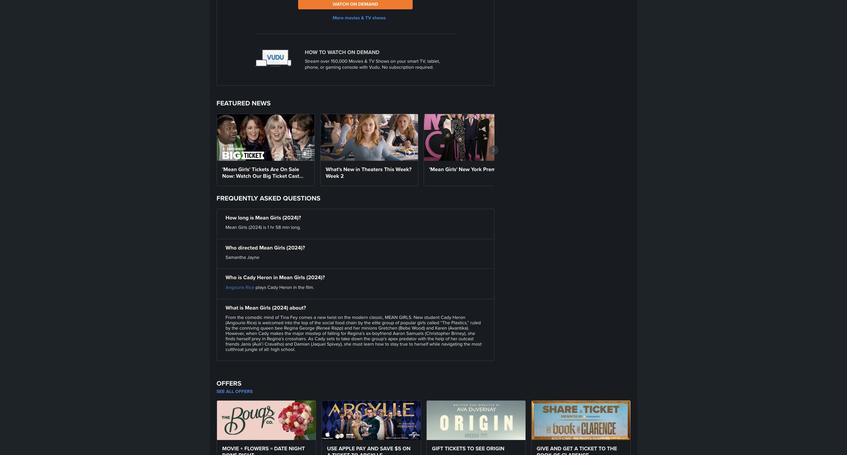 Task type: locate. For each thing, give the bounding box(es) containing it.
1 vertical spatial &
[[365, 58, 368, 65]]

she
[[468, 330, 475, 337], [344, 341, 352, 348]]

navigating
[[442, 341, 463, 348]]

'mean inside 'mean girls' tickets are on sale now: watch our big ticket cast interview
[[222, 166, 237, 174]]

a left apple on the bottom left of page
[[327, 452, 331, 456]]

0 horizontal spatial 'mean
[[222, 166, 237, 174]]

on left your
[[391, 58, 396, 65]]

more movies & tv shows
[[333, 14, 386, 21]]

high
[[271, 347, 280, 353]]

2 who from the top
[[226, 274, 237, 281]]

jayne
[[247, 254, 259, 261]]

in left theaters
[[356, 166, 360, 174]]

heron up (avantika).
[[453, 314, 466, 321]]

0 horizontal spatial how
[[226, 214, 237, 222]]

0 vertical spatial with
[[360, 64, 368, 71]]

girls' inside 'mean girls' tickets are on sale now: watch our big ticket cast interview
[[238, 166, 251, 174]]

while
[[430, 341, 440, 348]]

frequently
[[217, 194, 258, 204]]

2 horizontal spatial heron
[[453, 314, 466, 321]]

console
[[342, 64, 358, 71]]

student
[[424, 314, 440, 321]]

is up angourie rice link
[[238, 274, 242, 281]]

'mean girls' tickets are on sale now: watch our big ticket cast interview image
[[217, 114, 314, 161]]

'mean
[[222, 166, 237, 174], [429, 166, 444, 174]]

see left all
[[217, 389, 225, 395]]

she down ruled
[[468, 330, 475, 337]]

your
[[397, 58, 406, 65]]

1 vertical spatial on
[[338, 314, 343, 321]]

1 horizontal spatial and
[[550, 445, 562, 453]]

how inside how to watch on demand stream over 150,000 movies & tv shows on your smart tv, tablet, phone, or gaming console with vudu. no subscription required.
[[305, 48, 318, 56]]

as
[[308, 336, 314, 342]]

2 girls' from the left
[[445, 166, 458, 174]]

0 vertical spatial see
[[217, 389, 225, 395]]

how for how long is mean girls (2024)?
[[226, 214, 237, 222]]

watch inside how to watch on demand stream over 150,000 movies & tv shows on your smart tv, tablet, phone, or gaming console with vudu. no subscription required.
[[328, 48, 346, 56]]

the left film.
[[298, 284, 305, 291]]

(2024) inside "what is mean girls (2024) about? from the comedic mind of tina fey comes a new twist on the modern classic, mean girls. new student cady heron (angourie rice) is welcomed into the top of the social food chain by the elite group of popular girls called "the plastics," ruled by the conniving queen bee regina george (reneé rapp) and her minions gretchen (bebe wood) and karen (avantika). however, when cady makes the major misstep of falling for regina's ex-boyfriend aaron samuels (christopher briney), she finds herself prey in regina's crosshairs. as cady sets to take down the group's apex predator with the help of her outcast friends janis (auli'i cravalho) and damian (jaquel spivey), she must learn how to stay true to herself while navigating the most cutthroat jungle of all: high school."
[[272, 304, 288, 312]]

girls' for new
[[445, 166, 458, 174]]

movie + flowers = date night done right image
[[217, 401, 316, 440]]

1 horizontal spatial ticket
[[580, 445, 597, 453]]

0 horizontal spatial new
[[344, 166, 354, 174]]

ex-
[[366, 330, 372, 337]]

1 girls' from the left
[[238, 166, 251, 174]]

angourie
[[226, 284, 244, 291]]

and right pay
[[367, 445, 379, 453]]

1 horizontal spatial girls'
[[445, 166, 458, 174]]

into
[[285, 320, 293, 326]]

1 vertical spatial she
[[344, 341, 352, 348]]

to left argylle
[[351, 452, 358, 456]]

no
[[382, 64, 388, 71]]

new inside "what is mean girls (2024) about? from the comedic mind of tina fey comes a new twist on the modern classic, mean girls. new student cady heron (angourie rice) is welcomed into the top of the social food chain by the elite group of popular girls called "the plastics," ruled by the conniving queen bee regina george (reneé rapp) and her minions gretchen (bebe wood) and karen (avantika). however, when cady makes the major misstep of falling for regina's ex-boyfriend aaron samuels (christopher briney), she finds herself prey in regina's crosshairs. as cady sets to take down the group's apex predator with the help of her outcast friends janis (auli'i cravalho) and damian (jaquel spivey), she must learn how to stay true to herself while navigating the most cutthroat jungle of all: high school."
[[414, 314, 423, 321]]

1 horizontal spatial see
[[476, 445, 485, 453]]

give
[[537, 445, 549, 453]]

'mean girls' tickets are on sale now: watch our big ticket cast interview link
[[217, 114, 315, 187]]

1 horizontal spatial a
[[575, 445, 578, 453]]

(2024)?
[[283, 214, 301, 222], [287, 244, 305, 252], [307, 274, 325, 281]]

0 vertical spatial on
[[391, 58, 396, 65]]

to right true
[[409, 341, 413, 348]]

the down from
[[232, 325, 238, 332]]

who up samantha
[[226, 244, 237, 252]]

to
[[467, 445, 474, 453], [599, 445, 606, 453], [351, 452, 358, 456]]

to right sets
[[336, 336, 340, 342]]

to
[[319, 48, 326, 56]]

on inside how to watch on demand stream over 150,000 movies & tv shows on your smart tv, tablet, phone, or gaming console with vudu. no subscription required.
[[391, 58, 396, 65]]

0 horizontal spatial see
[[217, 389, 225, 395]]

girls
[[270, 214, 281, 222], [238, 224, 247, 231], [274, 244, 285, 252], [294, 274, 305, 281], [260, 304, 271, 312]]

jungle
[[245, 347, 258, 353]]

watch inside 'mean girls' tickets are on sale now: watch our big ticket cast interview
[[236, 172, 251, 180]]

1 horizontal spatial new
[[414, 314, 423, 321]]

and right rapp)
[[345, 325, 352, 332]]

called
[[427, 320, 439, 326]]

film.
[[306, 284, 314, 291]]

2 and from the left
[[550, 445, 562, 453]]

1 horizontal spatial (2024)
[[272, 304, 288, 312]]

0 vertical spatial watch
[[333, 1, 349, 7]]

movie
[[222, 445, 239, 453]]

girls up mind
[[260, 304, 271, 312]]

1 vertical spatial how
[[226, 214, 237, 222]]

0 horizontal spatial and
[[285, 341, 293, 348]]

her down (avantika).
[[451, 336, 458, 342]]

in down the who directed mean girls (2024)? samantha jayne
[[273, 274, 278, 281]]

by up the finds
[[226, 325, 231, 332]]

2 horizontal spatial and
[[426, 325, 434, 332]]

the left help
[[428, 336, 434, 342]]

regina's up high
[[267, 336, 284, 342]]

and
[[345, 325, 352, 332], [426, 325, 434, 332], [285, 341, 293, 348]]

2 horizontal spatial to
[[409, 341, 413, 348]]

1 horizontal spatial she
[[468, 330, 475, 337]]

'mean girls' new york premiere image
[[424, 114, 522, 161]]

a right get
[[575, 445, 578, 453]]

0 horizontal spatial her
[[353, 325, 360, 332]]

0 horizontal spatial heron
[[257, 274, 272, 281]]

and left get
[[550, 445, 562, 453]]

girls inside "what is mean girls (2024) about? from the comedic mind of tina fey comes a new twist on the modern classic, mean girls. new student cady heron (angourie rice) is welcomed into the top of the social food chain by the elite group of popular girls called "the plastics," ruled by the conniving queen bee regina george (reneé rapp) and her minions gretchen (bebe wood) and karen (avantika). however, when cady makes the major misstep of falling for regina's ex-boyfriend aaron samuels (christopher briney), she finds herself prey in regina's crosshairs. as cady sets to take down the group's apex predator with the help of her outcast friends janis (auli'i cravalho) and damian (jaquel spivey), she must learn how to stay true to herself while navigating the most cutthroat jungle of all: high school."
[[260, 304, 271, 312]]

from
[[226, 314, 236, 321]]

1 vertical spatial (2024)
[[272, 304, 288, 312]]

1 horizontal spatial heron
[[279, 284, 292, 291]]

new left york
[[459, 166, 470, 174]]

and left damian
[[285, 341, 293, 348]]

falling
[[328, 330, 340, 337]]

use apple pay and save $5 on a ticket to argylle image
[[322, 401, 421, 440]]

1 horizontal spatial &
[[365, 58, 368, 65]]

mean
[[255, 214, 269, 222], [226, 224, 237, 231], [259, 244, 273, 252], [279, 274, 293, 281], [245, 304, 258, 312]]

offers
[[235, 389, 253, 395]]

stream on all your devices with vudu image
[[228, 49, 292, 67]]

2 vertical spatial on
[[280, 166, 288, 174]]

new right what's
[[344, 166, 354, 174]]

mean up '1'
[[255, 214, 269, 222]]

rice
[[246, 284, 254, 291]]

herself down samuels
[[415, 341, 428, 348]]

offers
[[217, 379, 242, 389]]

heron up plays
[[257, 274, 272, 281]]

(2024)
[[249, 224, 262, 231], [272, 304, 288, 312]]

mean down the who directed mean girls (2024)? samantha jayne
[[279, 274, 293, 281]]

(2024) up tina
[[272, 304, 288, 312]]

mean up comedic
[[245, 304, 258, 312]]

what
[[226, 304, 238, 312]]

on right twist at bottom left
[[338, 314, 343, 321]]

how inside how long is mean girls (2024)? mean girls (2024) is 1 hr 58 min long.
[[226, 214, 237, 222]]

1 vertical spatial her
[[451, 336, 458, 342]]

asked
[[260, 194, 281, 204]]

demand up more movies & tv shows link
[[358, 1, 378, 7]]

how for how to watch on demand
[[305, 48, 318, 56]]

apple
[[339, 445, 355, 453]]

(2024)? up film.
[[307, 274, 325, 281]]

(2024)? up long. in the left of the page
[[283, 214, 301, 222]]

how
[[375, 341, 384, 348]]

'mean right the week?
[[429, 166, 444, 174]]

by right chain
[[358, 320, 363, 326]]

girls' left york
[[445, 166, 458, 174]]

is right rice)
[[258, 320, 261, 326]]

regina's up must
[[348, 330, 365, 337]]

big
[[263, 172, 271, 180]]

janis
[[241, 341, 251, 348]]

what is mean girls (2024) about? from the comedic mind of tina fey comes a new twist on the modern classic, mean girls. new student cady heron (angourie rice) is welcomed into the top of the social food chain by the elite group of popular girls called "the plastics," ruled by the conniving queen bee regina george (reneé rapp) and her minions gretchen (bebe wood) and karen (avantika). however, when cady makes the major misstep of falling for regina's ex-boyfriend aaron samuels (christopher briney), she finds herself prey in regina's crosshairs. as cady sets to take down the group's apex predator with the help of her outcast friends janis (auli'i cravalho) and damian (jaquel spivey), she must learn how to stay true to herself while navigating the most cutthroat jungle of all: high school.
[[226, 304, 482, 353]]

(2024) left '1'
[[249, 224, 262, 231]]

fey
[[290, 314, 298, 321]]

0 horizontal spatial girls'
[[238, 166, 251, 174]]

tv left the shows at the left top
[[369, 58, 375, 65]]

1 vertical spatial with
[[418, 336, 427, 342]]

heron up about?
[[279, 284, 292, 291]]

on inside how to watch on demand stream over 150,000 movies & tv shows on your smart tv, tablet, phone, or gaming console with vudu. no subscription required.
[[347, 48, 355, 56]]

'mean for 'mean girls' new york premiere
[[429, 166, 444, 174]]

who inside the who directed mean girls (2024)? samantha jayne
[[226, 244, 237, 252]]

with inside how to watch on demand stream over 150,000 movies & tv shows on your smart tv, tablet, phone, or gaming console with vudu. no subscription required.
[[360, 64, 368, 71]]

who up angourie
[[226, 274, 237, 281]]

new up 'wood)'
[[414, 314, 423, 321]]

questions
[[283, 194, 321, 204]]

(auli'i
[[253, 341, 263, 348]]

0 vertical spatial how
[[305, 48, 318, 56]]

0 horizontal spatial and
[[367, 445, 379, 453]]

movies
[[349, 58, 363, 65]]

0 horizontal spatial on
[[338, 314, 343, 321]]

group's
[[372, 336, 387, 342]]

1 horizontal spatial on
[[391, 58, 396, 65]]

1 vertical spatial who
[[226, 274, 237, 281]]

0 horizontal spatial ticket
[[332, 452, 350, 456]]

+
[[240, 445, 243, 453]]

how
[[305, 48, 318, 56], [226, 214, 237, 222]]

ticket right get
[[580, 445, 597, 453]]

& inside how to watch on demand stream over 150,000 movies & tv shows on your smart tv, tablet, phone, or gaming console with vudu. no subscription required.
[[365, 58, 368, 65]]

who
[[226, 244, 237, 252], [226, 274, 237, 281]]

1 vertical spatial watch
[[328, 48, 346, 56]]

new inside what's new in theaters this week? week 2
[[344, 166, 354, 174]]

the
[[298, 284, 305, 291], [237, 314, 244, 321], [344, 314, 351, 321], [294, 320, 300, 326], [315, 320, 321, 326], [364, 320, 371, 326], [232, 325, 238, 332], [285, 330, 291, 337], [364, 336, 371, 342], [428, 336, 434, 342], [464, 341, 471, 348]]

2 'mean from the left
[[429, 166, 444, 174]]

boyfriend
[[372, 330, 392, 337]]

what's new in theaters this week? week 2 image
[[320, 114, 418, 161]]

2 vertical spatial heron
[[453, 314, 466, 321]]

ticket inside use apple pay and save $5 on a ticket to argylle
[[332, 452, 350, 456]]

new
[[344, 166, 354, 174], [459, 166, 470, 174], [414, 314, 423, 321]]

watch up more
[[333, 1, 349, 7]]

(jaquel
[[311, 341, 326, 348]]

0 horizontal spatial to
[[351, 452, 358, 456]]

by
[[358, 320, 363, 326], [226, 325, 231, 332]]

welcomed
[[262, 320, 284, 326]]

her up down
[[353, 325, 360, 332]]

1 who from the top
[[226, 244, 237, 252]]

friends
[[226, 341, 240, 348]]

1 vertical spatial demand
[[357, 48, 380, 56]]

2 vertical spatial (2024)?
[[307, 274, 325, 281]]

girls down 58
[[274, 244, 285, 252]]

watch up 150,000
[[328, 48, 346, 56]]

0 horizontal spatial with
[[360, 64, 368, 71]]

girls up about?
[[294, 274, 305, 281]]

2 vertical spatial watch
[[236, 172, 251, 180]]

(2024)? down long. in the left of the page
[[287, 244, 305, 252]]

1 'mean from the left
[[222, 166, 237, 174]]

with left vudu. in the left of the page
[[360, 64, 368, 71]]

0 vertical spatial tv
[[365, 14, 371, 21]]

cady right plays
[[268, 284, 278, 291]]

0 horizontal spatial &
[[361, 14, 364, 21]]

book
[[537, 452, 552, 456]]

in inside what's new in theaters this week? week 2
[[356, 166, 360, 174]]

use
[[327, 445, 337, 453]]

group
[[217, 114, 522, 187]]

pay
[[356, 445, 366, 453]]

bee
[[275, 325, 283, 332]]

see left origin
[[476, 445, 485, 453]]

0 vertical spatial (2024)
[[249, 224, 262, 231]]

who inside who is cady heron in mean girls (2024)? angourie rice plays cady heron in the film.
[[226, 274, 237, 281]]

mean up "jayne"
[[259, 244, 273, 252]]

min
[[282, 224, 290, 231]]

0 vertical spatial who
[[226, 244, 237, 252]]

learn
[[364, 341, 374, 348]]

ticket left pay
[[332, 452, 350, 456]]

of left all:
[[259, 347, 263, 353]]

how up stream
[[305, 48, 318, 56]]

of left tina
[[275, 314, 279, 321]]

tv left shows at the left of page
[[365, 14, 371, 21]]

subscription
[[389, 64, 414, 71]]

(reneé
[[316, 325, 330, 332]]

ticket
[[580, 445, 597, 453], [332, 452, 350, 456]]

a
[[314, 314, 316, 321]]

use apple pay and save $5 on a ticket to argylle
[[327, 445, 411, 456]]

1 horizontal spatial with
[[418, 336, 427, 342]]

girls' left our
[[238, 166, 251, 174]]

heron
[[257, 274, 272, 281], [279, 284, 292, 291], [453, 314, 466, 321]]

1 vertical spatial (2024)?
[[287, 244, 305, 252]]

to right tickets
[[467, 445, 474, 453]]

girls' inside the 'mean girls' new york premiere link
[[445, 166, 458, 174]]

of
[[553, 452, 561, 456]]

demand up movies
[[357, 48, 380, 56]]

0 vertical spatial demand
[[358, 1, 378, 7]]

(2024)? inside the who directed mean girls (2024)? samantha jayne
[[287, 244, 305, 252]]

in right prey
[[262, 336, 266, 342]]

mean
[[385, 314, 398, 321]]

0 vertical spatial (2024)?
[[283, 214, 301, 222]]

1 horizontal spatial 'mean
[[429, 166, 444, 174]]

watch left our
[[236, 172, 251, 180]]

news
[[252, 98, 271, 108]]

to inside use apple pay and save $5 on a ticket to argylle
[[351, 452, 358, 456]]

2 horizontal spatial to
[[599, 445, 606, 453]]

required.
[[415, 64, 434, 71]]

clarence
[[562, 452, 589, 456]]

on
[[391, 58, 396, 65], [338, 314, 343, 321]]

0 horizontal spatial a
[[327, 452, 331, 456]]

0 horizontal spatial (2024)
[[249, 224, 262, 231]]

1 vertical spatial on
[[347, 48, 355, 56]]

girls down long
[[238, 224, 247, 231]]

are
[[270, 166, 279, 174]]

to left the
[[599, 445, 606, 453]]

frequently asked questions
[[217, 194, 321, 204]]

0 vertical spatial heron
[[257, 274, 272, 281]]

'mean up interview
[[222, 166, 237, 174]]

herself down conniving
[[237, 336, 251, 342]]

1 and from the left
[[367, 445, 379, 453]]

how left long
[[226, 214, 237, 222]]

girls inside who is cady heron in mean girls (2024)? angourie rice plays cady heron in the film.
[[294, 274, 305, 281]]

1 horizontal spatial how
[[305, 48, 318, 56]]

week?
[[396, 166, 412, 174]]

to left 'stay'
[[385, 341, 389, 348]]

the left the 'top' in the left bottom of the page
[[294, 320, 300, 326]]

the right from
[[237, 314, 244, 321]]

and right girls
[[426, 325, 434, 332]]

1 vertical spatial tv
[[369, 58, 375, 65]]

tv inside how to watch on demand stream over 150,000 movies & tv shows on your smart tv, tablet, phone, or gaming console with vudu. no subscription required.
[[369, 58, 375, 65]]

features article image
[[302, 148, 311, 158]]

of right help
[[446, 336, 450, 342]]

herself
[[237, 336, 251, 342], [415, 341, 428, 348]]

she left must
[[344, 341, 352, 348]]

and
[[367, 445, 379, 453], [550, 445, 562, 453]]

cast
[[288, 172, 299, 180]]

0 vertical spatial &
[[361, 14, 364, 21]]

with down 'wood)'
[[418, 336, 427, 342]]



Task type: describe. For each thing, give the bounding box(es) containing it.
on
[[403, 445, 411, 453]]

stream
[[305, 58, 319, 65]]

minions
[[361, 325, 377, 332]]

tina
[[280, 314, 289, 321]]

sale
[[289, 166, 299, 174]]

0 horizontal spatial regina's
[[267, 336, 284, 342]]

more
[[333, 14, 344, 21]]

(2024)? inside how long is mean girls (2024)? mean girls (2024) is 1 hr 58 min long.
[[283, 214, 301, 222]]

mean inside the who directed mean girls (2024)? samantha jayne
[[259, 244, 273, 252]]

smart
[[407, 58, 419, 65]]

give and get a ticket to the book of clarence image
[[532, 401, 630, 440]]

of left sets
[[322, 330, 326, 337]]

girls' for tickets
[[238, 166, 251, 174]]

1 vertical spatial see
[[476, 445, 485, 453]]

apex
[[388, 336, 398, 342]]

to inside give and get a ticket to the book of clarence
[[599, 445, 606, 453]]

0 vertical spatial she
[[468, 330, 475, 337]]

'mean for 'mean girls' tickets are on sale now: watch our big ticket cast interview
[[222, 166, 237, 174]]

features video image
[[405, 148, 415, 158]]

or
[[320, 64, 325, 71]]

rapp)
[[332, 325, 343, 332]]

0 horizontal spatial she
[[344, 341, 352, 348]]

girls
[[417, 320, 426, 326]]

must
[[353, 341, 363, 348]]

(avantika).
[[448, 325, 469, 332]]

with inside "what is mean girls (2024) about? from the comedic mind of tina fey comes a new twist on the modern classic, mean girls. new student cady heron (angourie rice) is welcomed into the top of the social food chain by the elite group of popular girls called "the plastics," ruled by the conniving queen bee regina george (reneé rapp) and her minions gretchen (bebe wood) and karen (avantika). however, when cady makes the major misstep of falling for regina's ex-boyfriend aaron samuels (christopher briney), she finds herself prey in regina's crosshairs. as cady sets to take down the group's apex predator with the help of her outcast friends janis (auli'i cravalho) and damian (jaquel spivey), she must learn how to stay true to herself while navigating the most cutthroat jungle of all: high school."
[[418, 336, 427, 342]]

classic,
[[369, 314, 384, 321]]

however,
[[226, 330, 245, 337]]

150,000
[[331, 58, 348, 65]]

popular
[[401, 320, 416, 326]]

more movies & tv shows link
[[230, 14, 489, 21]]

see inside offers see all offers
[[217, 389, 225, 395]]

top
[[302, 320, 308, 326]]

2 horizontal spatial new
[[459, 166, 470, 174]]

now:
[[222, 172, 235, 180]]

ticket inside give and get a ticket to the book of clarence
[[580, 445, 597, 453]]

tv,
[[420, 58, 426, 65]]

and inside give and get a ticket to the book of clarence
[[550, 445, 562, 453]]

about?
[[290, 304, 306, 312]]

damian
[[294, 341, 310, 348]]

gift tickets to see origin image
[[427, 401, 526, 440]]

how to watch on demand stream over 150,000 movies & tv shows on your smart tv, tablet, phone, or gaming console with vudu. no subscription required.
[[305, 48, 440, 71]]

1 horizontal spatial to
[[467, 445, 474, 453]]

tickets
[[252, 166, 269, 174]]

finds
[[226, 336, 235, 342]]

makes
[[270, 330, 284, 337]]

rice)
[[247, 320, 257, 326]]

save
[[380, 445, 393, 453]]

cady up karen
[[441, 314, 452, 321]]

karen
[[435, 325, 447, 332]]

shows
[[373, 14, 386, 21]]

the left modern
[[344, 314, 351, 321]]

mean inside "what is mean girls (2024) about? from the comedic mind of tina fey comes a new twist on the modern classic, mean girls. new student cady heron (angourie rice) is welcomed into the top of the social food chain by the elite group of popular girls called "the plastics," ruled by the conniving queen bee regina george (reneé rapp) and her minions gretchen (bebe wood) and karen (avantika). however, when cady makes the major misstep of falling for regina's ex-boyfriend aaron samuels (christopher briney), she finds herself prey in regina's crosshairs. as cady sets to take down the group's apex predator with the help of her outcast friends janis (auli'i cravalho) and damian (jaquel spivey), she must learn how to stay true to herself while navigating the most cutthroat jungle of all: high school."
[[245, 304, 258, 312]]

watch on demand link
[[298, 0, 413, 9]]

2
[[341, 172, 344, 180]]

regina
[[284, 325, 298, 332]]

group containing 'mean girls' tickets are on sale now: watch our big ticket cast interview
[[217, 114, 522, 187]]

of left a
[[309, 320, 313, 326]]

date
[[274, 445, 287, 453]]

1 horizontal spatial her
[[451, 336, 458, 342]]

comedic
[[245, 314, 263, 321]]

queen
[[261, 325, 274, 332]]

featured news
[[217, 98, 271, 108]]

new
[[317, 314, 326, 321]]

comes
[[299, 314, 313, 321]]

movies
[[345, 14, 360, 21]]

a inside use apple pay and save $5 on a ticket to argylle
[[327, 452, 331, 456]]

the left most
[[464, 341, 471, 348]]

is left '1'
[[263, 224, 266, 231]]

1 horizontal spatial regina's
[[348, 330, 365, 337]]

what's
[[326, 166, 342, 174]]

who for who is cady heron in mean girls (2024)?
[[226, 274, 237, 281]]

of right the group
[[395, 320, 399, 326]]

cady up rice
[[243, 274, 256, 281]]

the left major
[[285, 330, 291, 337]]

0 horizontal spatial herself
[[237, 336, 251, 342]]

mean down frequently
[[226, 224, 237, 231]]

0 vertical spatial her
[[353, 325, 360, 332]]

spivey),
[[327, 341, 343, 348]]

most
[[472, 341, 482, 348]]

cady right when
[[258, 330, 269, 337]]

cady right 'as'
[[315, 336, 325, 342]]

on inside "what is mean girls (2024) about? from the comedic mind of tina fey comes a new twist on the modern classic, mean girls. new student cady heron (angourie rice) is welcomed into the top of the social food chain by the elite group of popular girls called "the plastics," ruled by the conniving queen bee regina george (reneé rapp) and her minions gretchen (bebe wood) and karen (avantika). however, when cady makes the major misstep of falling for regina's ex-boyfriend aaron samuels (christopher briney), she finds herself prey in regina's crosshairs. as cady sets to take down the group's apex predator with the help of her outcast friends janis (auli'i cravalho) and damian (jaquel spivey), she must learn how to stay true to herself while navigating the most cutthroat jungle of all: high school."
[[338, 314, 343, 321]]

girls up 58
[[270, 214, 281, 222]]

who directed mean girls (2024)? samantha jayne
[[226, 244, 305, 261]]

(2024) inside how long is mean girls (2024)? mean girls (2024) is 1 hr 58 min long.
[[249, 224, 262, 231]]

is right what
[[240, 304, 244, 312]]

and inside use apple pay and save $5 on a ticket to argylle
[[367, 445, 379, 453]]

1 vertical spatial heron
[[279, 284, 292, 291]]

what's new in theaters this week? week 2
[[326, 166, 412, 180]]

1 horizontal spatial by
[[358, 320, 363, 326]]

interview
[[222, 179, 245, 187]]

theaters
[[362, 166, 383, 174]]

the
[[607, 445, 617, 453]]

how long is mean girls (2024)? mean girls (2024) is 1 hr 58 min long.
[[226, 214, 301, 231]]

vudu.
[[369, 64, 381, 71]]

cravalho)
[[265, 341, 284, 348]]

0 vertical spatial on
[[350, 1, 357, 7]]

1 horizontal spatial and
[[345, 325, 352, 332]]

1 horizontal spatial herself
[[415, 341, 428, 348]]

the inside who is cady heron in mean girls (2024)? angourie rice plays cady heron in the film.
[[298, 284, 305, 291]]

the left elite
[[364, 320, 371, 326]]

gift
[[432, 445, 444, 453]]

(2024)? inside who is cady heron in mean girls (2024)? angourie rice plays cady heron in the film.
[[307, 274, 325, 281]]

who for who directed mean girls (2024)?
[[226, 244, 237, 252]]

the left social
[[315, 320, 321, 326]]

0 horizontal spatial to
[[336, 336, 340, 342]]

plays
[[256, 284, 266, 291]]

girls inside the who directed mean girls (2024)? samantha jayne
[[274, 244, 285, 252]]

over
[[321, 58, 330, 65]]

hr
[[270, 224, 274, 231]]

origin
[[487, 445, 505, 453]]

ruled
[[471, 320, 481, 326]]

movie + flowers = date night done right
[[222, 445, 305, 456]]

right
[[239, 452, 254, 456]]

our
[[253, 172, 262, 180]]

mean inside who is cady heron in mean girls (2024)? angourie rice plays cady heron in the film.
[[279, 274, 293, 281]]

heron inside "what is mean girls (2024) about? from the comedic mind of tina fey comes a new twist on the modern classic, mean girls. new student cady heron (angourie rice) is welcomed into the top of the social food chain by the elite group of popular girls called "the plastics," ruled by the conniving queen bee regina george (reneé rapp) and her minions gretchen (bebe wood) and karen (avantika). however, when cady makes the major misstep of falling for regina's ex-boyfriend aaron samuels (christopher briney), she finds herself prey in regina's crosshairs. as cady sets to take down the group's apex predator with the help of her outcast friends janis (auli'i cravalho) and damian (jaquel spivey), she must learn how to stay true to herself while navigating the most cutthroat jungle of all: high school."
[[453, 314, 466, 321]]

0 horizontal spatial by
[[226, 325, 231, 332]]

'mean girls' tickets are on sale now: watch our big ticket cast interview
[[222, 166, 299, 187]]

demand inside how to watch on demand stream over 150,000 movies & tv shows on your smart tv, tablet, phone, or gaming console with vudu. no subscription required.
[[357, 48, 380, 56]]

is right long
[[250, 214, 254, 222]]

the right down
[[364, 336, 371, 342]]

gaming
[[326, 64, 341, 71]]

a inside give and get a ticket to the book of clarence
[[575, 445, 578, 453]]

featured
[[217, 98, 250, 108]]

is inside who is cady heron in mean girls (2024)? angourie rice plays cady heron in the film.
[[238, 274, 242, 281]]

modern
[[352, 314, 368, 321]]

girls.
[[399, 314, 413, 321]]

in inside "what is mean girls (2024) about? from the comedic mind of tina fey comes a new twist on the modern classic, mean girls. new student cady heron (angourie rice) is welcomed into the top of the social food chain by the elite group of popular girls called "the plastics," ruled by the conniving queen bee regina george (reneé rapp) and her minions gretchen (bebe wood) and karen (avantika). however, when cady makes the major misstep of falling for regina's ex-boyfriend aaron samuels (christopher briney), she finds herself prey in regina's crosshairs. as cady sets to take down the group's apex predator with the help of her outcast friends janis (auli'i cravalho) and damian (jaquel spivey), she must learn how to stay true to herself while navigating the most cutthroat jungle of all: high school."
[[262, 336, 266, 342]]

1
[[268, 224, 269, 231]]

see all offers link
[[217, 389, 631, 395]]

samuels
[[407, 330, 424, 337]]

in left film.
[[293, 284, 297, 291]]

give and get a ticket to the book of clarence
[[537, 445, 617, 456]]

1 horizontal spatial to
[[385, 341, 389, 348]]

wood)
[[412, 325, 425, 332]]

on inside 'mean girls' tickets are on sale now: watch our big ticket cast interview
[[280, 166, 288, 174]]



Task type: vqa. For each thing, say whether or not it's contained in the screenshot.


